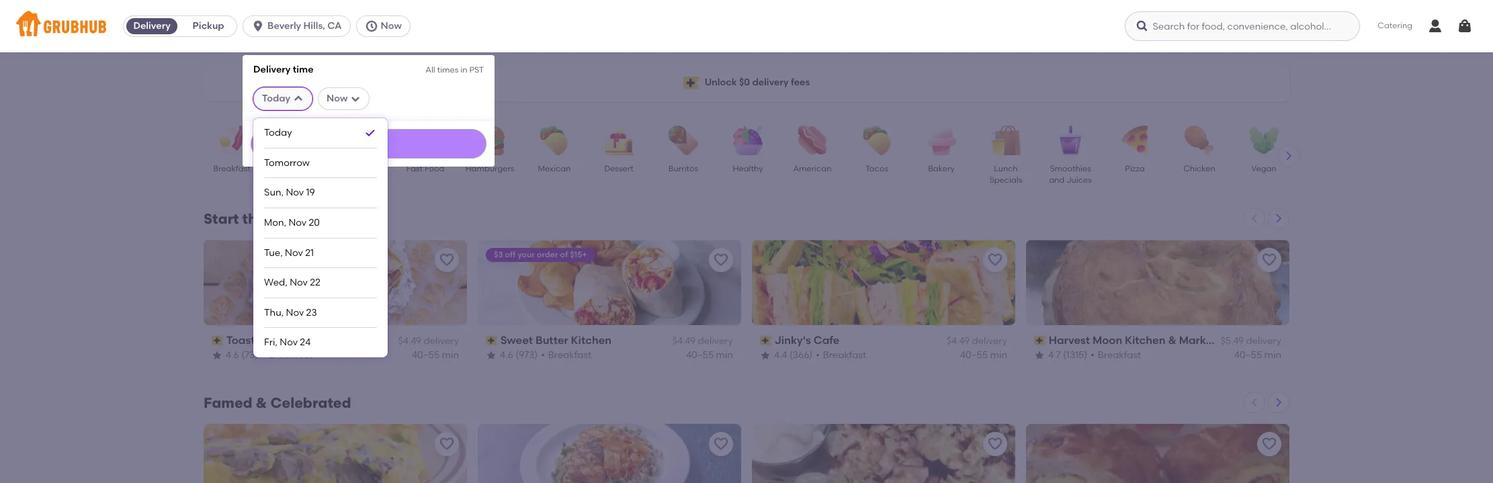 Task type: vqa. For each thing, say whether or not it's contained in the screenshot.
the the
yes



Task type: describe. For each thing, give the bounding box(es) containing it.
20
[[309, 217, 320, 229]]

breakfast for jinky's cafe
[[823, 349, 867, 361]]

$4.49 for burritos
[[398, 336, 421, 347]]

list box inside "main navigation" navigation
[[264, 118, 377, 358]]

delivery for toasty's breakfast burritos
[[424, 336, 459, 347]]

coffee
[[274, 164, 301, 173]]

hamburgers
[[465, 164, 515, 173]]

subscription pass image
[[760, 336, 772, 346]]

delivery for harvest moon kitchen & marketplace
[[1246, 336, 1282, 347]]

sweet
[[501, 334, 533, 347]]

caret right icon image for day
[[1274, 213, 1284, 224]]

wed,
[[264, 277, 288, 289]]

jinky's
[[775, 334, 811, 347]]

40–55 for harvest moon kitchen & marketplace
[[1235, 349, 1262, 361]]

4.4
[[774, 349, 787, 361]]

delivery time
[[253, 64, 314, 75]]

all times in pst
[[426, 65, 484, 75]]

of
[[560, 250, 568, 259]]

24
[[300, 337, 311, 348]]

2 svg image from the left
[[1136, 19, 1150, 33]]

(73)
[[241, 349, 258, 361]]

svg image inside now button
[[365, 19, 378, 33]]

pickup button
[[180, 15, 237, 37]]

min for toasty's breakfast burritos
[[442, 349, 459, 361]]

specials
[[990, 176, 1023, 185]]

your
[[518, 250, 535, 259]]

delivery button
[[124, 15, 180, 37]]

american image
[[789, 126, 836, 155]]

update
[[354, 139, 384, 148]]

start the day
[[204, 210, 297, 227]]

smoothies and juices image
[[1047, 126, 1094, 155]]

• for moon
[[1091, 349, 1095, 361]]

off
[[505, 250, 516, 259]]

breakfast down breakfast 'image'
[[213, 164, 250, 173]]

times
[[437, 65, 459, 75]]

thu, nov 23
[[264, 307, 317, 318]]

fri,
[[264, 337, 278, 348]]

harvest moon kitchen & marketplace
[[1049, 334, 1247, 347]]

$5.49 delivery
[[1221, 336, 1282, 347]]

4.4 (366)
[[774, 349, 813, 361]]

nov for tue,
[[285, 247, 303, 259]]

subscription pass image for toasty's breakfast burritos
[[212, 336, 224, 346]]

hills,
[[303, 20, 325, 32]]

pizza
[[1125, 164, 1145, 173]]

4.6 (973)
[[500, 349, 538, 361]]

the
[[242, 210, 265, 227]]

delivery for delivery time
[[253, 64, 291, 75]]

update button
[[251, 129, 487, 159]]

• for cafe
[[816, 349, 820, 361]]

save this restaurant image for toasty's breakfast burritos
[[439, 252, 455, 268]]

mon, nov 20
[[264, 217, 320, 229]]

toasty's breakfast burritos
[[226, 334, 367, 347]]

tue,
[[264, 247, 283, 259]]

delivery for sweet butter kitchen
[[698, 336, 733, 347]]

4.7 (1315)
[[1049, 349, 1088, 361]]

kitchen for butter
[[571, 334, 612, 347]]

healthy
[[733, 164, 763, 173]]

• for breakfast
[[262, 349, 265, 361]]

thu,
[[264, 307, 284, 318]]

sun,
[[264, 187, 284, 199]]

2 save this restaurant image from the left
[[987, 436, 1003, 452]]

pickup
[[193, 20, 224, 32]]

time
[[293, 64, 314, 75]]

23
[[306, 307, 317, 318]]

fast
[[406, 164, 423, 173]]

food
[[425, 164, 445, 173]]

breakfast image
[[208, 126, 255, 155]]

4.7
[[1049, 349, 1061, 361]]

save this restaurant image for jinky's cafe
[[987, 252, 1003, 268]]

tacos image
[[854, 126, 901, 155]]

tacos
[[866, 164, 889, 173]]

delivery for jinky's cafe
[[972, 336, 1008, 347]]

subscription pass image for sweet butter kitchen
[[486, 336, 498, 346]]

cafe
[[814, 334, 840, 347]]

catering button
[[1369, 11, 1422, 41]]

star icon image for toasty's breakfast burritos
[[212, 350, 222, 361]]

(366)
[[790, 349, 813, 361]]

burritos image
[[660, 126, 707, 155]]

sun, nov 19
[[264, 187, 315, 199]]

min for jinky's cafe
[[990, 349, 1008, 361]]

$4.49 delivery for kitchen
[[673, 336, 733, 347]]

• breakfast for breakfast
[[262, 349, 312, 361]]

smoothies
[[1050, 164, 1091, 173]]

(1315)
[[1063, 349, 1088, 361]]

lunch specials
[[990, 164, 1023, 185]]

tea
[[289, 176, 303, 185]]

• breakfast for moon
[[1091, 349, 1141, 361]]

hamburgers image
[[466, 126, 514, 155]]

grubhub plus flag logo image
[[683, 76, 699, 89]]

chicken
[[1184, 164, 1216, 173]]

main navigation navigation
[[0, 0, 1493, 483]]

today inside option
[[264, 127, 292, 139]]

(973)
[[516, 349, 538, 361]]

harvest
[[1049, 334, 1090, 347]]

0 vertical spatial today
[[262, 92, 290, 104]]

21
[[305, 247, 314, 259]]

nov for mon,
[[289, 217, 307, 229]]

beverly
[[268, 20, 301, 32]]

fast food
[[406, 164, 445, 173]]

40–55 for toasty's breakfast burritos
[[412, 349, 440, 361]]

caret left icon image for start the day
[[1249, 213, 1260, 224]]

wed, nov 22
[[264, 277, 321, 289]]

marketplace
[[1179, 334, 1247, 347]]

mexican
[[538, 164, 571, 173]]

famed & celebrated
[[204, 394, 351, 411]]

famed
[[204, 394, 253, 411]]

bagels image
[[337, 126, 384, 155]]

jinky's cafe
[[775, 334, 840, 347]]

start
[[204, 210, 239, 227]]

beverly hills, ca
[[268, 20, 342, 32]]

1 save this restaurant image from the left
[[713, 436, 729, 452]]

today option
[[264, 118, 377, 148]]

pst
[[469, 65, 484, 75]]



Task type: locate. For each thing, give the bounding box(es) containing it.
• breakfast down sweet butter kitchen
[[541, 349, 592, 361]]

delivery left pickup
[[133, 20, 171, 32]]

2 $4.49 from the left
[[673, 336, 696, 347]]

1 star icon image from the left
[[212, 350, 222, 361]]

0 vertical spatial caret left icon image
[[1249, 213, 1260, 224]]

4.6 down sweet at the bottom left of the page
[[500, 349, 513, 361]]

in
[[461, 65, 468, 75]]

delivery
[[133, 20, 171, 32], [253, 64, 291, 75]]

1 horizontal spatial $4.49 delivery
[[673, 336, 733, 347]]

1 caret left icon image from the top
[[1249, 213, 1260, 224]]

1 horizontal spatial &
[[1168, 334, 1177, 347]]

now right ca at the left of the page
[[381, 20, 402, 32]]

delivery inside button
[[133, 20, 171, 32]]

1 vertical spatial caret right icon image
[[1274, 213, 1284, 224]]

subscription pass image left "toasty's"
[[212, 336, 224, 346]]

40–55 min for jinky's cafe
[[961, 349, 1008, 361]]

3 $4.49 delivery from the left
[[947, 336, 1008, 347]]

dessert
[[604, 164, 634, 173]]

fees
[[791, 77, 810, 88]]

40–55 min for harvest moon kitchen & marketplace
[[1235, 349, 1282, 361]]

save this restaurant image for harvest moon kitchen & marketplace
[[1262, 252, 1278, 268]]

mon,
[[264, 217, 286, 229]]

0 vertical spatial &
[[1168, 334, 1177, 347]]

nov down tea at the left of page
[[286, 187, 304, 199]]

0 horizontal spatial svg image
[[251, 19, 265, 33]]

& left the 'marketplace'
[[1168, 334, 1177, 347]]

nov for wed,
[[290, 277, 308, 289]]

save this restaurant button
[[435, 248, 459, 272], [709, 248, 733, 272], [983, 248, 1008, 272], [1258, 248, 1282, 272], [435, 432, 459, 456], [709, 432, 733, 456], [983, 432, 1008, 456], [1258, 432, 1282, 456]]

1 $4.49 delivery from the left
[[398, 336, 459, 347]]

unlock
[[705, 77, 737, 88]]

american
[[793, 164, 832, 173]]

and inside coffee and tea
[[303, 164, 318, 173]]

subscription pass image for harvest moon kitchen & marketplace
[[1034, 336, 1046, 346]]

breakfast down cafe
[[823, 349, 867, 361]]

star icon image left the 4.6 (973)
[[486, 350, 497, 361]]

all
[[426, 65, 435, 75]]

breakfast down the fri, nov 24
[[269, 349, 312, 361]]

2 4.6 from the left
[[500, 349, 513, 361]]

kitchen for moon
[[1125, 334, 1166, 347]]

delivery
[[752, 77, 789, 88], [424, 336, 459, 347], [698, 336, 733, 347], [972, 336, 1008, 347], [1246, 336, 1282, 347]]

2 $4.49 delivery from the left
[[673, 336, 733, 347]]

3 save this restaurant image from the left
[[1262, 436, 1278, 452]]

2 40–55 min from the left
[[686, 349, 733, 361]]

3 subscription pass image from the left
[[1034, 336, 1046, 346]]

3 40–55 min from the left
[[961, 349, 1008, 361]]

caret left icon image for famed & celebrated
[[1249, 397, 1260, 408]]

dessert image
[[596, 126, 643, 155]]

1 vertical spatial and
[[1049, 176, 1065, 185]]

coffee and tea image
[[273, 126, 320, 155]]

0 vertical spatial and
[[303, 164, 318, 173]]

star icon image for harvest moon kitchen & marketplace
[[1034, 350, 1045, 361]]

star icon image left 4.7
[[1034, 350, 1045, 361]]

subscription pass image left sweet at the bottom left of the page
[[486, 336, 498, 346]]

bakery image
[[918, 126, 965, 155]]

1 horizontal spatial delivery
[[253, 64, 291, 75]]

1 horizontal spatial 4.6
[[500, 349, 513, 361]]

4.6 for sweet butter kitchen
[[500, 349, 513, 361]]

$15+
[[570, 250, 587, 259]]

40–55
[[412, 349, 440, 361], [686, 349, 714, 361], [961, 349, 988, 361], [1235, 349, 1262, 361]]

3 $4.49 from the left
[[947, 336, 970, 347]]

$3 off your order of $15+
[[494, 250, 587, 259]]

1 horizontal spatial kitchen
[[1125, 334, 1166, 347]]

& right famed
[[256, 394, 267, 411]]

4.6 left (73)
[[226, 349, 239, 361]]

2 star icon image from the left
[[486, 350, 497, 361]]

&
[[1168, 334, 1177, 347], [256, 394, 267, 411]]

0 horizontal spatial &
[[256, 394, 267, 411]]

• right (73)
[[262, 349, 265, 361]]

healthy image
[[725, 126, 772, 155]]

0 horizontal spatial $4.49 delivery
[[398, 336, 459, 347]]

ca
[[327, 20, 342, 32]]

4 • from the left
[[1091, 349, 1095, 361]]

• for butter
[[541, 349, 545, 361]]

1 4.6 from the left
[[226, 349, 239, 361]]

nov for sun,
[[286, 187, 304, 199]]

list box containing today
[[264, 118, 377, 358]]

1 min from the left
[[442, 349, 459, 361]]

$0
[[739, 77, 750, 88]]

1 horizontal spatial now
[[381, 20, 402, 32]]

2 min from the left
[[716, 349, 733, 361]]

caret left icon image down vegan
[[1249, 213, 1260, 224]]

and for coffee and tea
[[303, 164, 318, 173]]

subscription pass image left "harvest" on the right
[[1034, 336, 1046, 346]]

1 subscription pass image from the left
[[212, 336, 224, 346]]

0 horizontal spatial 4.6
[[226, 349, 239, 361]]

2 40–55 from the left
[[686, 349, 714, 361]]

2 horizontal spatial $4.49 delivery
[[947, 336, 1008, 347]]

svg image inside beverly hills, ca button
[[251, 19, 265, 33]]

now up today option
[[327, 92, 348, 104]]

1 svg image from the left
[[251, 19, 265, 33]]

fri, nov 24
[[264, 337, 311, 348]]

0 vertical spatial now
[[381, 20, 402, 32]]

coffee and tea
[[274, 164, 318, 185]]

4 40–55 min from the left
[[1235, 349, 1282, 361]]

3 min from the left
[[990, 349, 1008, 361]]

and for smoothies and juices
[[1049, 176, 1065, 185]]

3 • from the left
[[816, 349, 820, 361]]

star icon image for sweet butter kitchen
[[486, 350, 497, 361]]

2 vertical spatial caret right icon image
[[1274, 397, 1284, 408]]

1 • from the left
[[262, 349, 265, 361]]

celebrated
[[270, 394, 351, 411]]

breakfast down the moon
[[1098, 349, 1141, 361]]

breakfast
[[213, 164, 250, 173], [272, 334, 323, 347], [269, 349, 312, 361], [548, 349, 592, 361], [823, 349, 867, 361], [1098, 349, 1141, 361]]

0 horizontal spatial $4.49
[[398, 336, 421, 347]]

1 • breakfast from the left
[[262, 349, 312, 361]]

check icon image
[[364, 126, 377, 140]]

nov left 22 on the left bottom
[[290, 277, 308, 289]]

4 min from the left
[[1265, 349, 1282, 361]]

1 vertical spatial today
[[264, 127, 292, 139]]

save this restaurant image
[[713, 436, 729, 452], [987, 436, 1003, 452], [1262, 436, 1278, 452]]

kitchen
[[571, 334, 612, 347], [1125, 334, 1166, 347]]

and inside smoothies and juices
[[1049, 176, 1065, 185]]

4.6 for toasty's breakfast burritos
[[226, 349, 239, 361]]

1 vertical spatial &
[[256, 394, 267, 411]]

kitchen right butter
[[571, 334, 612, 347]]

1 vertical spatial caret left icon image
[[1249, 397, 1260, 408]]

1 $4.49 from the left
[[398, 336, 421, 347]]

juices
[[1067, 176, 1092, 185]]

mexican image
[[531, 126, 578, 155]]

caret left icon image
[[1249, 213, 1260, 224], [1249, 397, 1260, 408]]

caret right icon image
[[1284, 151, 1295, 161], [1274, 213, 1284, 224], [1274, 397, 1284, 408]]

• breakfast
[[262, 349, 312, 361], [541, 349, 592, 361], [816, 349, 867, 361], [1091, 349, 1141, 361]]

$4.49 delivery
[[398, 336, 459, 347], [673, 336, 733, 347], [947, 336, 1008, 347]]

breakfast for sweet butter kitchen
[[548, 349, 592, 361]]

0 vertical spatial delivery
[[133, 20, 171, 32]]

3 40–55 from the left
[[961, 349, 988, 361]]

burritos right 24
[[326, 334, 367, 347]]

• breakfast down the fri, nov 24
[[262, 349, 312, 361]]

2 • from the left
[[541, 349, 545, 361]]

sweet butter kitchen
[[501, 334, 612, 347]]

4.6 (73)
[[226, 349, 258, 361]]

0 horizontal spatial kitchen
[[571, 334, 612, 347]]

1 vertical spatial now
[[327, 92, 348, 104]]

lunch specials image
[[983, 126, 1030, 155]]

1 horizontal spatial burritos
[[669, 164, 698, 173]]

and up tea at the left of page
[[303, 164, 318, 173]]

2 kitchen from the left
[[1125, 334, 1166, 347]]

unlock $0 delivery fees
[[705, 77, 810, 88]]

40–55 for sweet butter kitchen
[[686, 349, 714, 361]]

nov left 24
[[280, 337, 298, 348]]

0 horizontal spatial now
[[327, 92, 348, 104]]

2 horizontal spatial $4.49
[[947, 336, 970, 347]]

smoothies and juices
[[1049, 164, 1092, 185]]

tomorrow
[[264, 157, 310, 169]]

delivery left time
[[253, 64, 291, 75]]

min for sweet butter kitchen
[[716, 349, 733, 361]]

caret right icon image for celebrated
[[1274, 397, 1284, 408]]

caret left icon image down $5.49 delivery
[[1249, 397, 1260, 408]]

bakery
[[928, 164, 955, 173]]

breakfast for harvest moon kitchen & marketplace
[[1098, 349, 1141, 361]]

1 vertical spatial delivery
[[253, 64, 291, 75]]

breakfast down the thu, nov 23
[[272, 334, 323, 347]]

0 horizontal spatial and
[[303, 164, 318, 173]]

nov left the 20 at the left of page
[[289, 217, 307, 229]]

$4.49
[[398, 336, 421, 347], [673, 336, 696, 347], [947, 336, 970, 347]]

nov
[[286, 187, 304, 199], [289, 217, 307, 229], [285, 247, 303, 259], [290, 277, 308, 289], [286, 307, 304, 318], [280, 337, 298, 348]]

1 vertical spatial burritos
[[326, 334, 367, 347]]

catering
[[1378, 21, 1413, 30]]

$5.49
[[1221, 336, 1244, 347]]

0 vertical spatial caret right icon image
[[1284, 151, 1295, 161]]

$4.49 for kitchen
[[673, 336, 696, 347]]

0 horizontal spatial burritos
[[326, 334, 367, 347]]

40–55 min for sweet butter kitchen
[[686, 349, 733, 361]]

1 horizontal spatial save this restaurant image
[[987, 436, 1003, 452]]

nov left 23
[[286, 307, 304, 318]]

breakfast for toasty's breakfast burritos
[[269, 349, 312, 361]]

star icon image left "4.6 (73)"
[[212, 350, 222, 361]]

day
[[269, 210, 297, 227]]

order
[[537, 250, 558, 259]]

• breakfast for butter
[[541, 349, 592, 361]]

list box
[[264, 118, 377, 358]]

2 horizontal spatial save this restaurant image
[[1262, 436, 1278, 452]]

nov for thu,
[[286, 307, 304, 318]]

2 • breakfast from the left
[[541, 349, 592, 361]]

1 horizontal spatial and
[[1049, 176, 1065, 185]]

burritos down burritos image
[[669, 164, 698, 173]]

vegan image
[[1241, 126, 1288, 155]]

1 horizontal spatial $4.49
[[673, 336, 696, 347]]

4 star icon image from the left
[[1034, 350, 1045, 361]]

1 horizontal spatial svg image
[[1136, 19, 1150, 33]]

• breakfast down cafe
[[816, 349, 867, 361]]

0 horizontal spatial save this restaurant image
[[713, 436, 729, 452]]

today up tomorrow
[[264, 127, 292, 139]]

0 vertical spatial burritos
[[669, 164, 698, 173]]

breakfast down sweet butter kitchen
[[548, 349, 592, 361]]

nov left 21
[[285, 247, 303, 259]]

1 kitchen from the left
[[571, 334, 612, 347]]

3 star icon image from the left
[[760, 350, 771, 361]]

today down delivery time
[[262, 92, 290, 104]]

3 • breakfast from the left
[[816, 349, 867, 361]]

svg image
[[1457, 18, 1473, 34], [365, 19, 378, 33], [293, 93, 304, 104], [350, 93, 361, 104]]

40–55 min for toasty's breakfast burritos
[[412, 349, 459, 361]]

1 40–55 from the left
[[412, 349, 440, 361]]

$4.49 delivery for burritos
[[398, 336, 459, 347]]

min for harvest moon kitchen & marketplace
[[1265, 349, 1282, 361]]

1 horizontal spatial subscription pass image
[[486, 336, 498, 346]]

• right (1315)
[[1091, 349, 1095, 361]]

and down smoothies
[[1049, 176, 1065, 185]]

• breakfast down the moon
[[1091, 349, 1141, 361]]

now inside button
[[381, 20, 402, 32]]

subscription pass image
[[212, 336, 224, 346], [486, 336, 498, 346], [1034, 336, 1046, 346]]

0 horizontal spatial subscription pass image
[[212, 336, 224, 346]]

now button
[[356, 15, 416, 37]]

nov for fri,
[[280, 337, 298, 348]]

• right (366)
[[816, 349, 820, 361]]

tue, nov 21
[[264, 247, 314, 259]]

• breakfast for cafe
[[816, 349, 867, 361]]

lunch
[[994, 164, 1018, 173]]

vegan
[[1252, 164, 1277, 173]]

beverly hills, ca button
[[243, 15, 356, 37]]

• right "(973)"
[[541, 349, 545, 361]]

40–55 for jinky's cafe
[[961, 349, 988, 361]]

4 • breakfast from the left
[[1091, 349, 1141, 361]]

burritos
[[669, 164, 698, 173], [326, 334, 367, 347]]

22
[[310, 277, 321, 289]]

chicken image
[[1176, 126, 1223, 155]]

19
[[306, 187, 315, 199]]

2 horizontal spatial subscription pass image
[[1034, 336, 1046, 346]]

star icon image
[[212, 350, 222, 361], [486, 350, 497, 361], [760, 350, 771, 361], [1034, 350, 1045, 361]]

40–55 min
[[412, 349, 459, 361], [686, 349, 733, 361], [961, 349, 1008, 361], [1235, 349, 1282, 361]]

4.6
[[226, 349, 239, 361], [500, 349, 513, 361]]

butter
[[536, 334, 568, 347]]

fast food image
[[402, 126, 449, 155]]

kitchen right the moon
[[1125, 334, 1166, 347]]

2 subscription pass image from the left
[[486, 336, 498, 346]]

star icon image down subscription pass image
[[760, 350, 771, 361]]

svg image
[[251, 19, 265, 33], [1136, 19, 1150, 33]]

$3
[[494, 250, 503, 259]]

and
[[303, 164, 318, 173], [1049, 176, 1065, 185]]

save this restaurant image
[[439, 252, 455, 268], [713, 252, 729, 268], [987, 252, 1003, 268], [1262, 252, 1278, 268], [439, 436, 455, 452]]

4 40–55 from the left
[[1235, 349, 1262, 361]]

pizza image
[[1112, 126, 1159, 155]]

•
[[262, 349, 265, 361], [541, 349, 545, 361], [816, 349, 820, 361], [1091, 349, 1095, 361]]

2 caret left icon image from the top
[[1249, 397, 1260, 408]]

star icon image for jinky's cafe
[[760, 350, 771, 361]]

0 horizontal spatial delivery
[[133, 20, 171, 32]]

toasty's
[[226, 334, 269, 347]]

delivery for delivery
[[133, 20, 171, 32]]

1 40–55 min from the left
[[412, 349, 459, 361]]



